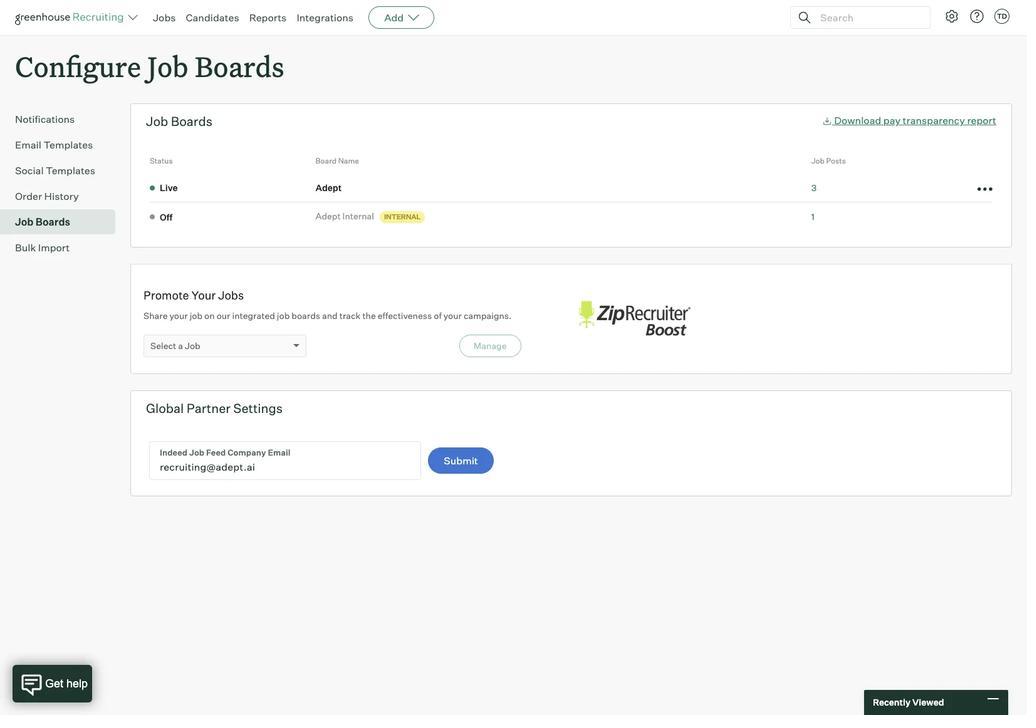 Task type: locate. For each thing, give the bounding box(es) containing it.
0 vertical spatial adept
[[316, 182, 342, 193]]

your right share
[[170, 310, 188, 321]]

boards up import
[[36, 216, 70, 228]]

our
[[217, 310, 230, 321]]

download
[[834, 114, 881, 127]]

Search text field
[[817, 8, 919, 27]]

adept down adept link
[[316, 211, 341, 221]]

adept for adept internal
[[316, 211, 341, 221]]

configure job boards
[[15, 48, 284, 85]]

1 adept from the top
[[316, 182, 342, 193]]

1 horizontal spatial your
[[444, 310, 462, 321]]

templates for email templates
[[44, 139, 93, 151]]

notifications
[[15, 113, 75, 125]]

boards
[[195, 48, 284, 85], [171, 114, 213, 129], [36, 216, 70, 228]]

0 horizontal spatial job
[[190, 310, 202, 321]]

jobs up our on the left of the page
[[218, 288, 244, 302]]

td
[[997, 12, 1007, 21]]

global
[[146, 401, 184, 416]]

boards up status
[[171, 114, 213, 129]]

your
[[191, 288, 216, 302]]

0 horizontal spatial job boards
[[15, 216, 70, 228]]

1 vertical spatial adept
[[316, 211, 341, 221]]

internal
[[343, 211, 374, 221], [384, 212, 421, 221]]

job left on
[[190, 310, 202, 321]]

td button
[[995, 9, 1010, 24]]

0 horizontal spatial your
[[170, 310, 188, 321]]

jobs
[[153, 11, 176, 24], [218, 288, 244, 302]]

recently viewed
[[873, 697, 944, 708]]

job up status
[[146, 114, 168, 129]]

adept for adept
[[316, 182, 342, 193]]

bulk import
[[15, 241, 70, 254]]

adept
[[316, 182, 342, 193], [316, 211, 341, 221]]

job down jobs link
[[148, 48, 188, 85]]

job left boards
[[277, 310, 290, 321]]

download pay transparency report
[[834, 114, 997, 127]]

notifications link
[[15, 112, 110, 127]]

job boards up status
[[146, 114, 213, 129]]

job boards inside 'link'
[[15, 216, 70, 228]]

promote your jobs
[[144, 288, 244, 302]]

templates down notifications link
[[44, 139, 93, 151]]

live
[[160, 183, 178, 193]]

adept internal link
[[316, 210, 378, 222]]

templates down email templates link
[[46, 164, 95, 177]]

job boards
[[146, 114, 213, 129], [15, 216, 70, 228]]

1 your from the left
[[170, 310, 188, 321]]

2 your from the left
[[444, 310, 462, 321]]

board name
[[316, 156, 359, 166]]

0 vertical spatial job boards
[[146, 114, 213, 129]]

job boards link
[[15, 214, 110, 230]]

integrations
[[297, 11, 354, 24]]

0 vertical spatial boards
[[195, 48, 284, 85]]

job
[[190, 310, 202, 321], [277, 310, 290, 321]]

1 horizontal spatial jobs
[[218, 288, 244, 302]]

1 vertical spatial job boards
[[15, 216, 70, 228]]

email templates
[[15, 139, 93, 151]]

0 horizontal spatial jobs
[[153, 11, 176, 24]]

2 adept from the top
[[316, 211, 341, 221]]

job left posts
[[811, 156, 825, 166]]

order
[[15, 190, 42, 203]]

order history
[[15, 190, 79, 203]]

email templates link
[[15, 137, 110, 152]]

adept down board
[[316, 182, 342, 193]]

2 vertical spatial boards
[[36, 216, 70, 228]]

0 vertical spatial templates
[[44, 139, 93, 151]]

3
[[811, 182, 817, 193]]

templates
[[44, 139, 93, 151], [46, 164, 95, 177]]

job right a
[[185, 340, 200, 351]]

posts
[[826, 156, 846, 166]]

transparency
[[903, 114, 965, 127]]

internal right 'adept internal' link on the top left of page
[[384, 212, 421, 221]]

job boards up bulk import
[[15, 216, 70, 228]]

Indeed Job Feed Company Email text field
[[150, 442, 421, 480]]

report
[[967, 114, 997, 127]]

social
[[15, 164, 44, 177]]

1 vertical spatial jobs
[[218, 288, 244, 302]]

job
[[148, 48, 188, 85], [146, 114, 168, 129], [811, 156, 825, 166], [15, 216, 33, 228], [185, 340, 200, 351]]

integrated
[[232, 310, 275, 321]]

1 vertical spatial templates
[[46, 164, 95, 177]]

social templates link
[[15, 163, 110, 178]]

configure image
[[944, 9, 960, 24]]

boards down the 'candidates' on the top left of the page
[[195, 48, 284, 85]]

campaigns.
[[464, 310, 512, 321]]

internal down adept link
[[343, 211, 374, 221]]

your
[[170, 310, 188, 321], [444, 310, 462, 321]]

submit button
[[428, 448, 494, 474]]

jobs left the 'candidates' on the top left of the page
[[153, 11, 176, 24]]

submit
[[444, 454, 478, 467]]

integrations link
[[297, 11, 354, 24]]

1 horizontal spatial job
[[277, 310, 290, 321]]

your right "of" at the top left
[[444, 310, 462, 321]]

zip recruiter image
[[571, 295, 697, 343]]

viewed
[[912, 697, 944, 708]]

job up bulk in the left of the page
[[15, 216, 33, 228]]

0 horizontal spatial internal
[[343, 211, 374, 221]]



Task type: describe. For each thing, give the bounding box(es) containing it.
candidates
[[186, 11, 239, 24]]

social templates
[[15, 164, 95, 177]]

td button
[[992, 6, 1012, 26]]

reports link
[[249, 11, 287, 24]]

off
[[160, 212, 172, 222]]

name
[[338, 156, 359, 166]]

1 horizontal spatial job boards
[[146, 114, 213, 129]]

on
[[204, 310, 215, 321]]

status
[[150, 156, 173, 166]]

the
[[363, 310, 376, 321]]

2 job from the left
[[277, 310, 290, 321]]

history
[[44, 190, 79, 203]]

a
[[178, 340, 183, 351]]

1 horizontal spatial internal
[[384, 212, 421, 221]]

reports
[[249, 11, 287, 24]]

bulk
[[15, 241, 36, 254]]

select
[[150, 340, 176, 351]]

global partner settings
[[146, 401, 283, 416]]

0 vertical spatial jobs
[[153, 11, 176, 24]]

job posts
[[811, 156, 846, 166]]

candidates link
[[186, 11, 239, 24]]

1
[[811, 211, 815, 222]]

add button
[[369, 6, 434, 29]]

3 link
[[811, 182, 817, 193]]

1 vertical spatial boards
[[171, 114, 213, 129]]

greenhouse recruiting image
[[15, 10, 128, 25]]

share your job on our integrated job boards and track the effectiveness of your campaigns.
[[144, 310, 512, 321]]

recently
[[873, 697, 911, 708]]

download pay transparency report link
[[822, 114, 997, 127]]

track
[[340, 310, 361, 321]]

boards
[[292, 310, 320, 321]]

1 job from the left
[[190, 310, 202, 321]]

import
[[38, 241, 70, 254]]

templates for social templates
[[46, 164, 95, 177]]

email
[[15, 139, 41, 151]]

job inside 'link'
[[15, 216, 33, 228]]

add
[[384, 11, 404, 24]]

configure
[[15, 48, 141, 85]]

boards inside 'link'
[[36, 216, 70, 228]]

and
[[322, 310, 338, 321]]

adept link
[[316, 181, 345, 194]]

board
[[316, 156, 337, 166]]

share
[[144, 310, 168, 321]]

pay
[[884, 114, 901, 127]]

adept internal
[[316, 211, 374, 221]]

bulk import link
[[15, 240, 110, 255]]

jobs link
[[153, 11, 176, 24]]

settings
[[233, 401, 283, 416]]

partner
[[187, 401, 231, 416]]

order history link
[[15, 189, 110, 204]]

promote
[[144, 288, 189, 302]]

of
[[434, 310, 442, 321]]

select a job
[[150, 340, 200, 351]]

1 link
[[811, 211, 815, 222]]

effectiveness
[[378, 310, 432, 321]]



Task type: vqa. For each thing, say whether or not it's contained in the screenshot.
Share your job on our integrated job boards and track the effectiveness of your campaigns.
yes



